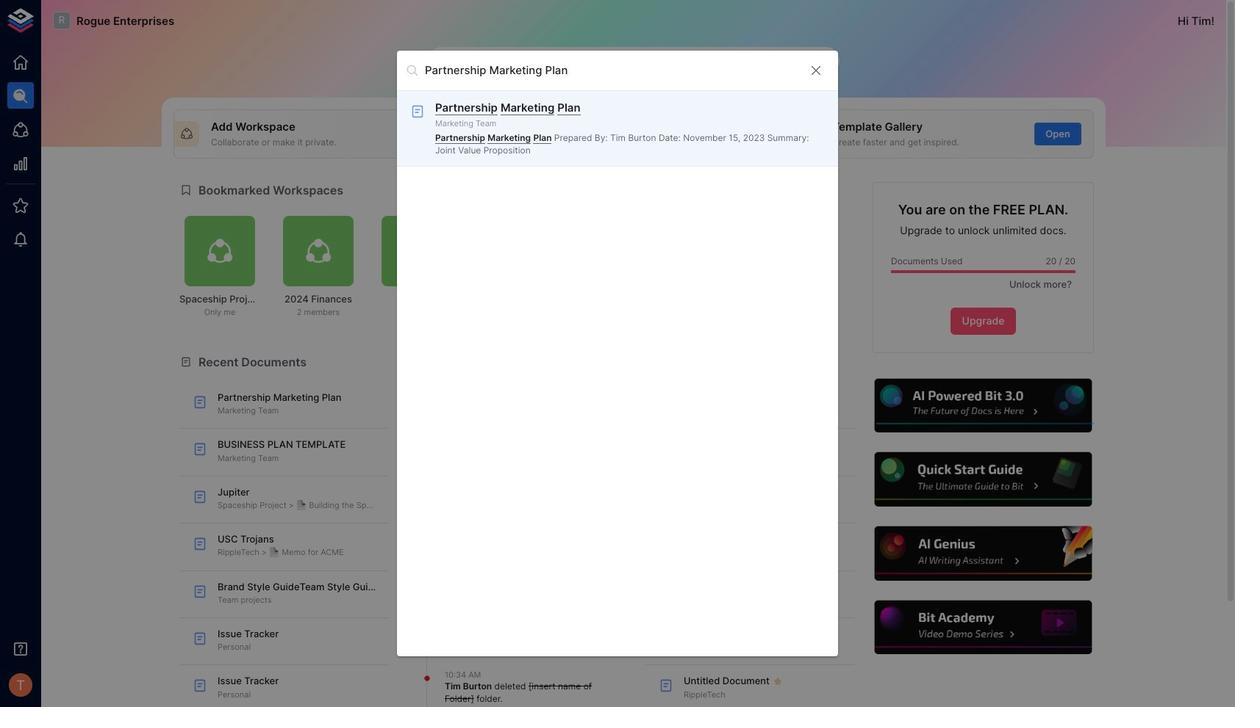 Task type: describe. For each thing, give the bounding box(es) containing it.
Search documents, folders and workspaces... text field
[[425, 59, 797, 82]]

3 help image from the top
[[873, 525, 1094, 583]]



Task type: vqa. For each thing, say whether or not it's contained in the screenshot.
third HELP Image from the bottom
yes



Task type: locate. For each thing, give the bounding box(es) containing it.
4 help image from the top
[[873, 599, 1094, 658]]

2 help image from the top
[[873, 451, 1094, 509]]

1 help image from the top
[[873, 377, 1094, 435]]

dialog
[[397, 50, 838, 658]]

help image
[[873, 377, 1094, 435], [873, 451, 1094, 509], [873, 525, 1094, 583], [873, 599, 1094, 658]]



